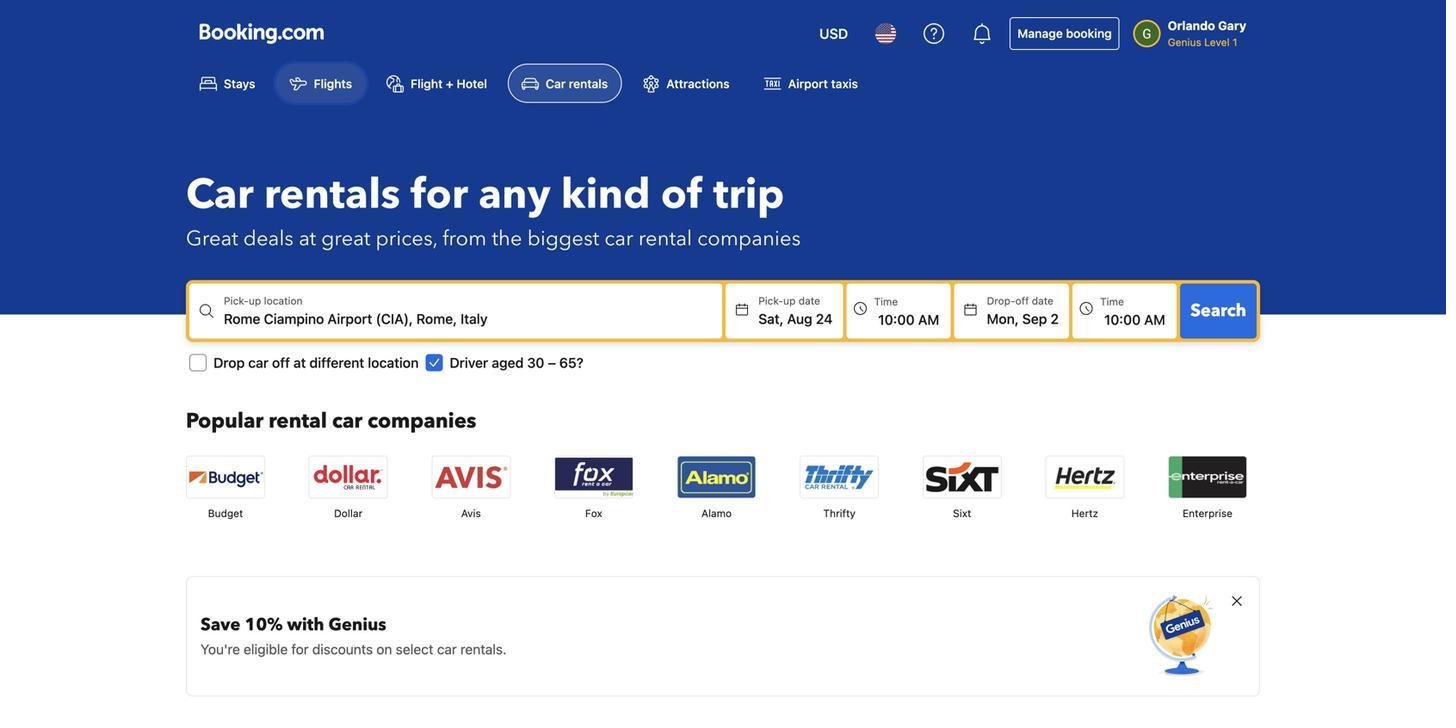 Task type: locate. For each thing, give the bounding box(es) containing it.
pick- for pick-up location
[[224, 295, 249, 307]]

1 horizontal spatial car
[[546, 76, 566, 91]]

1
[[1233, 36, 1238, 48]]

great
[[321, 225, 371, 253]]

fox logo image
[[555, 457, 633, 498]]

1 horizontal spatial date
[[1032, 295, 1054, 307]]

0 horizontal spatial car
[[186, 166, 254, 223]]

rentals
[[569, 76, 608, 91], [264, 166, 400, 223]]

stays link
[[186, 64, 269, 103]]

at left different
[[294, 355, 306, 371]]

0 vertical spatial location
[[264, 295, 303, 307]]

1 vertical spatial companies
[[368, 407, 476, 436]]

up up aug at the right top of the page
[[784, 295, 796, 307]]

up inside 'pick-up date sat, aug 24'
[[784, 295, 796, 307]]

2 up from the left
[[784, 295, 796, 307]]

rentals.
[[461, 641, 507, 658]]

0 horizontal spatial rentals
[[264, 166, 400, 223]]

location down deals
[[264, 295, 303, 307]]

0 vertical spatial rental
[[639, 225, 692, 253]]

location
[[264, 295, 303, 307], [368, 355, 419, 371]]

up for pick-up date sat, aug 24
[[784, 295, 796, 307]]

0 horizontal spatial rental
[[269, 407, 327, 436]]

1 horizontal spatial rental
[[639, 225, 692, 253]]

sep
[[1023, 311, 1048, 327]]

up down deals
[[249, 295, 261, 307]]

airport taxis
[[788, 76, 858, 91]]

hertz logo image
[[1047, 457, 1124, 498]]

0 vertical spatial for
[[411, 166, 468, 223]]

1 date from the left
[[799, 295, 821, 307]]

date
[[799, 295, 821, 307], [1032, 295, 1054, 307]]

flight
[[411, 76, 443, 91]]

2 pick- from the left
[[759, 295, 784, 307]]

0 vertical spatial companies
[[698, 225, 801, 253]]

pick-
[[224, 295, 249, 307], [759, 295, 784, 307]]

Pick-up location field
[[224, 309, 723, 329]]

search button
[[1181, 284, 1257, 339]]

0 horizontal spatial genius
[[329, 613, 387, 637]]

rental down drop car off at different location on the left
[[269, 407, 327, 436]]

car right select
[[437, 641, 457, 658]]

popular
[[186, 407, 264, 436]]

genius
[[1168, 36, 1202, 48], [329, 613, 387, 637]]

0 vertical spatial car
[[546, 76, 566, 91]]

0 horizontal spatial up
[[249, 295, 261, 307]]

1 horizontal spatial up
[[784, 295, 796, 307]]

enterprise
[[1183, 507, 1233, 519]]

pick-up date sat, aug 24
[[759, 295, 833, 327]]

date inside 'pick-up date sat, aug 24'
[[799, 295, 821, 307]]

date for sep
[[1032, 295, 1054, 307]]

up
[[249, 295, 261, 307], [784, 295, 796, 307]]

1 vertical spatial for
[[292, 641, 309, 658]]

attractions link
[[629, 64, 744, 103]]

2 date from the left
[[1032, 295, 1054, 307]]

genius up discounts
[[329, 613, 387, 637]]

at inside car rentals for any kind of trip great deals at great prices, from the biggest car rental companies
[[299, 225, 316, 253]]

car inside car rentals for any kind of trip great deals at great prices, from the biggest car rental companies
[[186, 166, 254, 223]]

usd button
[[809, 13, 859, 54]]

save
[[201, 613, 241, 637]]

companies up avis logo
[[368, 407, 476, 436]]

genius inside orlando gary genius level 1
[[1168, 36, 1202, 48]]

0 horizontal spatial pick-
[[224, 295, 249, 307]]

car for car rentals for any kind of trip great deals at great prices, from the biggest car rental companies
[[186, 166, 254, 223]]

car
[[546, 76, 566, 91], [186, 166, 254, 223]]

budget
[[208, 507, 243, 519]]

pick- inside 'pick-up date sat, aug 24'
[[759, 295, 784, 307]]

for up from on the top left
[[411, 166, 468, 223]]

off up sep
[[1016, 295, 1029, 307]]

for inside save 10% with genius you're eligible for discounts on select car rentals.
[[292, 641, 309, 658]]

car inside car rentals link
[[546, 76, 566, 91]]

genius inside save 10% with genius you're eligible for discounts on select car rentals.
[[329, 613, 387, 637]]

rental
[[639, 225, 692, 253], [269, 407, 327, 436]]

genius down orlando
[[1168, 36, 1202, 48]]

0 vertical spatial genius
[[1168, 36, 1202, 48]]

companies
[[698, 225, 801, 253], [368, 407, 476, 436]]

dollar
[[334, 507, 363, 519]]

0 vertical spatial rentals
[[569, 76, 608, 91]]

0 horizontal spatial location
[[264, 295, 303, 307]]

mon,
[[987, 311, 1019, 327]]

budget logo image
[[187, 457, 264, 498]]

select
[[396, 641, 434, 658]]

companies down trip
[[698, 225, 801, 253]]

car right drop
[[248, 355, 269, 371]]

0 vertical spatial at
[[299, 225, 316, 253]]

manage booking link
[[1010, 17, 1120, 50]]

car
[[605, 225, 634, 253], [248, 355, 269, 371], [332, 407, 363, 436], [437, 641, 457, 658]]

flights link
[[276, 64, 366, 103]]

for inside car rentals for any kind of trip great deals at great prices, from the biggest car rental companies
[[411, 166, 468, 223]]

sat,
[[759, 311, 784, 327]]

1 horizontal spatial genius
[[1168, 36, 1202, 48]]

eligible
[[244, 641, 288, 658]]

drop
[[214, 355, 245, 371]]

pick-up location
[[224, 295, 303, 307]]

0 vertical spatial off
[[1016, 295, 1029, 307]]

1 pick- from the left
[[224, 295, 249, 307]]

1 vertical spatial at
[[294, 355, 306, 371]]

1 horizontal spatial rentals
[[569, 76, 608, 91]]

car up great
[[186, 166, 254, 223]]

car right hotel
[[546, 76, 566, 91]]

pick- up drop
[[224, 295, 249, 307]]

1 horizontal spatial for
[[411, 166, 468, 223]]

date up sep
[[1032, 295, 1054, 307]]

1 horizontal spatial location
[[368, 355, 419, 371]]

24
[[816, 311, 833, 327]]

rental down of
[[639, 225, 692, 253]]

avis
[[461, 507, 481, 519]]

up for pick-up location
[[249, 295, 261, 307]]

1 vertical spatial car
[[186, 166, 254, 223]]

at left great
[[299, 225, 316, 253]]

date up aug at the right top of the page
[[799, 295, 821, 307]]

1 vertical spatial location
[[368, 355, 419, 371]]

kind
[[561, 166, 651, 223]]

date inside drop-off date mon, sep 2
[[1032, 295, 1054, 307]]

aug
[[787, 311, 813, 327]]

stays
[[224, 76, 255, 91]]

booking.com online hotel reservations image
[[200, 23, 324, 44]]

2
[[1051, 311, 1059, 327]]

driver
[[450, 355, 488, 371]]

location right different
[[368, 355, 419, 371]]

at
[[299, 225, 316, 253], [294, 355, 306, 371]]

on
[[377, 641, 392, 658]]

1 vertical spatial off
[[272, 355, 290, 371]]

1 horizontal spatial companies
[[698, 225, 801, 253]]

pick- up sat,
[[759, 295, 784, 307]]

manage booking
[[1018, 26, 1112, 40]]

companies inside car rentals for any kind of trip great deals at great prices, from the biggest car rental companies
[[698, 225, 801, 253]]

discounts
[[312, 641, 373, 658]]

manage
[[1018, 26, 1063, 40]]

1 up from the left
[[249, 295, 261, 307]]

off inside drop-off date mon, sep 2
[[1016, 295, 1029, 307]]

1 vertical spatial genius
[[329, 613, 387, 637]]

0 horizontal spatial companies
[[368, 407, 476, 436]]

0 horizontal spatial for
[[292, 641, 309, 658]]

avis logo image
[[432, 457, 510, 498]]

10%
[[245, 613, 283, 637]]

car down kind
[[605, 225, 634, 253]]

taxis
[[831, 76, 858, 91]]

hertz
[[1072, 507, 1099, 519]]

drop-
[[987, 295, 1016, 307]]

for down with
[[292, 641, 309, 658]]

hotel
[[457, 76, 487, 91]]

off
[[1016, 295, 1029, 307], [272, 355, 290, 371]]

date for aug
[[799, 295, 821, 307]]

1 horizontal spatial off
[[1016, 295, 1029, 307]]

rentals inside car rentals for any kind of trip great deals at great prices, from the biggest car rental companies
[[264, 166, 400, 223]]

1 horizontal spatial pick-
[[759, 295, 784, 307]]

off right drop
[[272, 355, 290, 371]]

for
[[411, 166, 468, 223], [292, 641, 309, 658]]

1 vertical spatial rentals
[[264, 166, 400, 223]]

0 horizontal spatial date
[[799, 295, 821, 307]]

sixt
[[953, 507, 972, 519]]



Task type: vqa. For each thing, say whether or not it's contained in the screenshot.
Round-
no



Task type: describe. For each thing, give the bounding box(es) containing it.
flight + hotel link
[[373, 64, 501, 103]]

gary
[[1219, 19, 1247, 33]]

usd
[[820, 25, 848, 42]]

sixt logo image
[[924, 457, 1001, 498]]

with
[[287, 613, 324, 637]]

different
[[310, 355, 364, 371]]

thrifty logo image
[[801, 457, 878, 498]]

you're
[[201, 641, 240, 658]]

–
[[548, 355, 556, 371]]

30
[[527, 355, 545, 371]]

driver aged 30 – 65?
[[450, 355, 584, 371]]

0 horizontal spatial off
[[272, 355, 290, 371]]

car rentals for any kind of trip great deals at great prices, from the biggest car rental companies
[[186, 166, 801, 253]]

rentals for car rentals for any kind of trip great deals at great prices, from the biggest car rental companies
[[264, 166, 400, 223]]

drop-off date mon, sep 2
[[987, 295, 1059, 327]]

enterprise logo image
[[1169, 457, 1247, 498]]

fox
[[585, 507, 603, 519]]

orlando
[[1168, 19, 1216, 33]]

great
[[186, 225, 238, 253]]

drop car off at different location
[[214, 355, 419, 371]]

1 vertical spatial rental
[[269, 407, 327, 436]]

car rentals link
[[508, 64, 622, 103]]

car rentals
[[546, 76, 608, 91]]

rental inside car rentals for any kind of trip great deals at great prices, from the biggest car rental companies
[[639, 225, 692, 253]]

alamo logo image
[[678, 457, 756, 498]]

aged
[[492, 355, 524, 371]]

search
[[1191, 299, 1247, 323]]

biggest
[[528, 225, 600, 253]]

level
[[1205, 36, 1230, 48]]

airport
[[788, 76, 828, 91]]

rentals for car rentals
[[569, 76, 608, 91]]

alamo
[[702, 507, 732, 519]]

dollar logo image
[[310, 457, 387, 498]]

of
[[661, 166, 703, 223]]

any
[[479, 166, 551, 223]]

popular rental car companies
[[186, 407, 476, 436]]

orlando gary genius level 1
[[1168, 19, 1247, 48]]

save 10% with genius you're eligible for discounts on select car rentals.
[[201, 613, 507, 658]]

65?
[[560, 355, 584, 371]]

deals
[[243, 225, 294, 253]]

from
[[443, 225, 487, 253]]

flights
[[314, 76, 352, 91]]

car inside save 10% with genius you're eligible for discounts on select car rentals.
[[437, 641, 457, 658]]

car for car rentals
[[546, 76, 566, 91]]

attractions
[[667, 76, 730, 91]]

airport taxis link
[[751, 64, 872, 103]]

car inside car rentals for any kind of trip great deals at great prices, from the biggest car rental companies
[[605, 225, 634, 253]]

the
[[492, 225, 522, 253]]

trip
[[714, 166, 785, 223]]

+
[[446, 76, 454, 91]]

thrifty
[[824, 507, 856, 519]]

prices,
[[376, 225, 438, 253]]

car up dollar logo
[[332, 407, 363, 436]]

booking
[[1066, 26, 1112, 40]]

pick- for pick-up date sat, aug 24
[[759, 295, 784, 307]]

flight + hotel
[[411, 76, 487, 91]]



